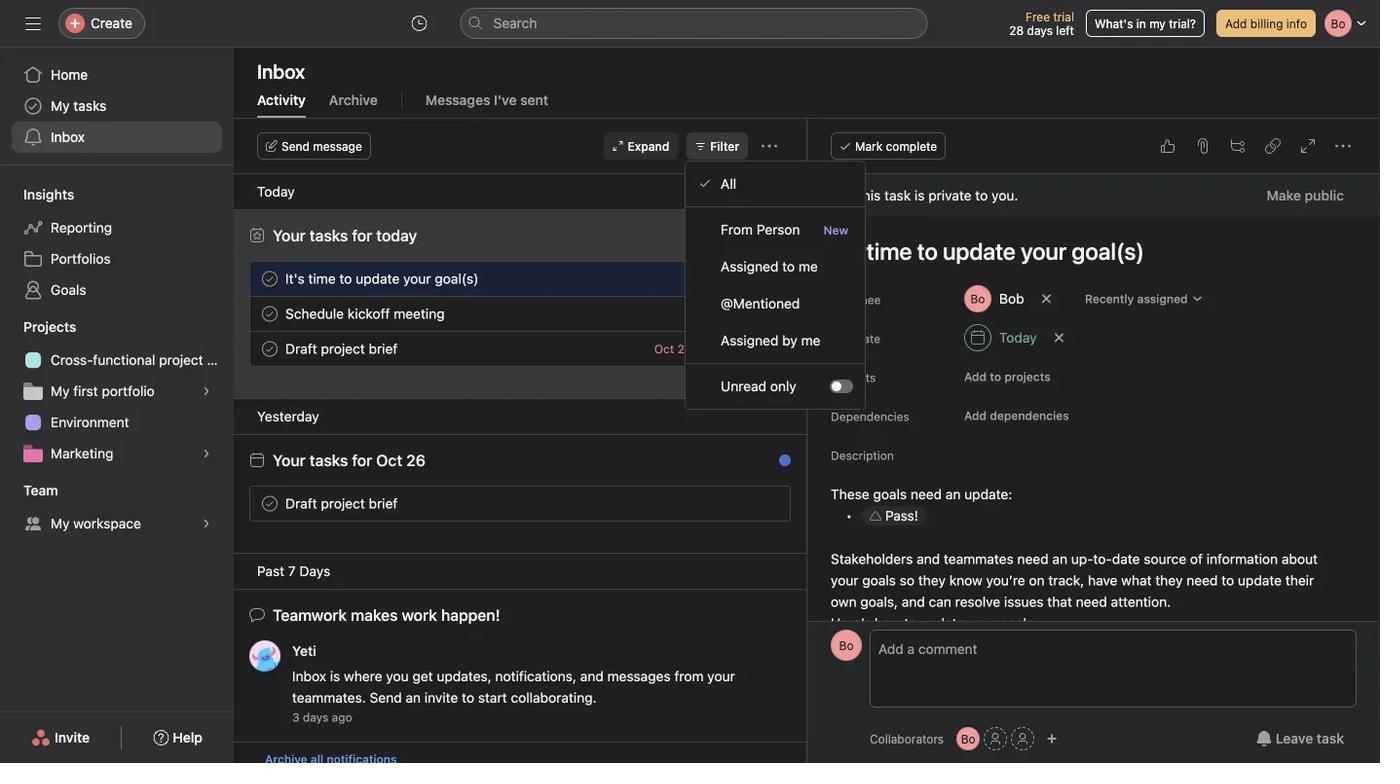 Task type: locate. For each thing, give the bounding box(es) containing it.
0 vertical spatial completed image
[[258, 302, 281, 326]]

completed image left it's
[[258, 267, 281, 291]]

my inside 'teams' element
[[51, 516, 70, 532]]

2 my from the top
[[51, 383, 70, 399]]

to inside yeti inbox is where you get updates, notifications, and messages from your teammates. send an invite to start collaborating. 3 days ago
[[462, 690, 474, 706]]

1 horizontal spatial they
[[1156, 573, 1183, 589]]

2 completed image from the top
[[258, 338, 281, 361]]

0 vertical spatial 26
[[705, 342, 720, 356]]

send inside send message button
[[281, 139, 310, 153]]

0 horizontal spatial projects
[[23, 319, 76, 335]]

0 vertical spatial add
[[1225, 17, 1247, 30]]

1 horizontal spatial today
[[999, 330, 1037, 346]]

today down send message button
[[257, 184, 295, 200]]

0 horizontal spatial oct
[[376, 451, 402, 470]]

1 vertical spatial task
[[1317, 731, 1344, 747]]

0 vertical spatial an
[[946, 487, 961, 503]]

main content
[[807, 174, 1380, 764]]

brief down "kickoff"
[[369, 341, 398, 357]]

your tasks for oct 26
[[273, 451, 426, 470]]

today down bob
[[999, 330, 1037, 346]]

2 vertical spatial add
[[964, 409, 987, 423]]

0 vertical spatial completed image
[[258, 267, 281, 291]]

description document
[[809, 484, 1357, 764]]

1 completed image from the top
[[258, 267, 281, 291]]

2 vertical spatial and
[[580, 669, 604, 685]]

draft for second completed option
[[285, 341, 317, 357]]

add subtask image
[[1230, 138, 1246, 154]]

1 vertical spatial inbox
[[51, 129, 85, 145]]

0 vertical spatial my
[[51, 98, 70, 114]]

1 horizontal spatial bo button
[[957, 728, 980, 751]]

1 vertical spatial projects
[[831, 371, 876, 385]]

they up can
[[918, 573, 946, 589]]

completed image for schedule
[[258, 302, 281, 326]]

2 vertical spatial tasks
[[310, 451, 348, 470]]

tasks inside global element
[[73, 98, 107, 114]]

send down you
[[370, 690, 402, 706]]

2 draft from the top
[[285, 496, 317, 512]]

projects button
[[0, 318, 76, 337]]

me down person
[[799, 259, 818, 275]]

about
[[1282, 551, 1318, 567]]

send
[[281, 139, 310, 153], [370, 690, 402, 706]]

completed image up past
[[258, 492, 281, 516]]

date right due
[[856, 332, 881, 346]]

work happen!
[[402, 606, 500, 625]]

1 vertical spatial update
[[1238, 573, 1282, 589]]

draft project brief down your tasks for oct 26 link
[[285, 496, 398, 512]]

task inside main content
[[884, 188, 911, 204]]

1 horizontal spatial update
[[921, 616, 965, 632]]

completed image for draft
[[258, 492, 281, 516]]

update
[[356, 271, 400, 287], [1238, 573, 1282, 589], [921, 616, 965, 632]]

for for today
[[352, 226, 372, 245]]

global element
[[0, 48, 234, 165]]

bo button down own
[[831, 630, 862, 661]]

they down source
[[1156, 573, 1183, 589]]

inbox down yeti
[[292, 669, 326, 685]]

how
[[875, 616, 901, 632]]

an left up- on the bottom
[[1052, 551, 1068, 567]]

inbox up activity
[[257, 59, 305, 82]]

1 horizontal spatial send
[[370, 690, 402, 706]]

0 horizontal spatial update
[[356, 271, 400, 287]]

is inside yeti inbox is where you get updates, notifications, and messages from your teammates. send an invite to start collaborating. 3 days ago
[[330, 669, 340, 685]]

0 vertical spatial for
[[352, 226, 372, 245]]

assigned for assigned to me
[[721, 259, 779, 275]]

it's time to update your goal(s)
[[285, 271, 479, 287]]

assigned down @mentioned in the top of the page
[[721, 333, 779, 349]]

1 vertical spatial days
[[303, 711, 329, 725]]

1 my from the top
[[51, 98, 70, 114]]

0 horizontal spatial send
[[281, 139, 310, 153]]

completed image
[[258, 302, 281, 326], [258, 492, 281, 516]]

today
[[376, 226, 417, 245]]

teamwork
[[273, 606, 347, 625]]

dependencies
[[831, 410, 910, 424]]

0 horizontal spatial today
[[257, 184, 295, 200]]

my inside global element
[[51, 98, 70, 114]]

goals
[[873, 487, 907, 503], [862, 573, 896, 589]]

bo down here's
[[839, 639, 854, 653]]

person
[[757, 222, 800, 238]]

0 horizontal spatial they
[[918, 573, 946, 589]]

1 vertical spatial assigned
[[721, 333, 779, 349]]

and up can
[[917, 551, 940, 567]]

my tasks
[[51, 98, 107, 114]]

goals up 'pass!' button
[[873, 487, 907, 503]]

task inside leave task button
[[1317, 731, 1344, 747]]

project down schedule kickoff meeting
[[321, 341, 365, 357]]

1 vertical spatial brief
[[369, 496, 398, 512]]

environment link
[[12, 407, 222, 438]]

2 vertical spatial an
[[406, 690, 421, 706]]

sent
[[520, 92, 548, 108]]

and up collaborating.
[[580, 669, 604, 685]]

copy task link image
[[1265, 138, 1281, 154]]

0 vertical spatial your
[[273, 226, 306, 245]]

1 brief from the top
[[369, 341, 398, 357]]

today inside dropdown button
[[999, 330, 1037, 346]]

0 horizontal spatial date
[[856, 332, 881, 346]]

your tasks for today
[[273, 226, 417, 245]]

completed checkbox down completed checkbox
[[258, 302, 281, 326]]

need down have at the bottom of page
[[1076, 594, 1107, 610]]

your up it's
[[273, 226, 306, 245]]

projects up cross-
[[23, 319, 76, 335]]

days right 28
[[1027, 23, 1053, 37]]

it's time to update your goal(s) dialog
[[807, 119, 1380, 764]]

my down home
[[51, 98, 70, 114]]

draft for 1st completed option from the bottom of the page
[[285, 496, 317, 512]]

0 vertical spatial is
[[915, 188, 925, 204]]

1 vertical spatial goals
[[862, 573, 896, 589]]

1 your from the top
[[273, 226, 306, 245]]

history image
[[412, 16, 427, 31]]

bob button
[[956, 281, 1033, 317]]

2 completed image from the top
[[258, 492, 281, 516]]

your tasks for oct 26 link
[[273, 451, 426, 470]]

1 vertical spatial completed checkbox
[[258, 338, 281, 361]]

draft project brief down schedule kickoff meeting
[[285, 341, 398, 357]]

send left message
[[281, 139, 310, 153]]

project down your tasks for oct 26 link
[[321, 496, 365, 512]]

1 completed image from the top
[[258, 302, 281, 326]]

1 vertical spatial completed image
[[258, 492, 281, 516]]

to
[[975, 188, 988, 204], [782, 259, 795, 275], [339, 271, 352, 287], [990, 370, 1001, 384], [1222, 573, 1234, 589], [904, 616, 917, 632], [462, 690, 474, 706]]

and down the so
[[902, 594, 925, 610]]

1 vertical spatial for
[[352, 451, 372, 470]]

0 horizontal spatial an
[[406, 690, 421, 706]]

1 for from the top
[[352, 226, 372, 245]]

1 horizontal spatial days
[[1027, 23, 1053, 37]]

more actions image
[[762, 138, 777, 154]]

0 horizontal spatial bo
[[839, 639, 854, 653]]

0 vertical spatial draft project brief
[[285, 341, 398, 357]]

add billing info button
[[1217, 10, 1316, 37]]

0 vertical spatial update
[[356, 271, 400, 287]]

2 brief from the top
[[369, 496, 398, 512]]

0 horizontal spatial bo button
[[831, 630, 862, 661]]

task right this
[[884, 188, 911, 204]]

projects down the 'due date'
[[831, 371, 876, 385]]

to right how
[[904, 616, 917, 632]]

source
[[1144, 551, 1187, 567]]

your down resolve
[[968, 616, 996, 632]]

own
[[831, 594, 857, 610]]

assigned up @mentioned in the top of the page
[[721, 259, 779, 275]]

0 vertical spatial bo
[[839, 639, 854, 653]]

to down person
[[782, 259, 795, 275]]

projects element
[[0, 310, 234, 473]]

portfolios link
[[12, 244, 222, 275]]

oct 24 – 26
[[654, 342, 720, 356]]

1 vertical spatial bo
[[961, 732, 976, 746]]

0 vertical spatial draft
[[285, 341, 317, 357]]

2 for from the top
[[352, 451, 372, 470]]

leave task
[[1276, 731, 1344, 747]]

1 vertical spatial 26
[[406, 451, 426, 470]]

28
[[1009, 23, 1024, 37]]

projects inside 'it's time to update your goal(s)' dialog
[[831, 371, 876, 385]]

is inside 'it's time to update your goal(s)' dialog
[[915, 188, 925, 204]]

bo right the collaborators
[[961, 732, 976, 746]]

here's
[[831, 616, 871, 632]]

1 assigned from the top
[[721, 259, 779, 275]]

me for assigned by me
[[801, 333, 821, 349]]

1 horizontal spatial date
[[1112, 551, 1140, 567]]

add down the 'today' dropdown button
[[964, 370, 987, 384]]

an down get
[[406, 690, 421, 706]]

new
[[824, 224, 848, 237]]

only
[[770, 378, 797, 394]]

make public button
[[1254, 178, 1357, 213]]

my
[[51, 98, 70, 114], [51, 383, 70, 399], [51, 516, 70, 532]]

these goals need an update:
[[831, 487, 1012, 503]]

3 my from the top
[[51, 516, 70, 532]]

1 vertical spatial completed image
[[258, 338, 281, 361]]

attachments: add a file to this task, it's time to update your goal(s) image
[[1195, 138, 1211, 154]]

3 completed checkbox from the top
[[258, 492, 281, 516]]

add down "add to projects" button
[[964, 409, 987, 423]]

so
[[900, 573, 915, 589]]

reporting
[[51, 220, 112, 236]]

can
[[929, 594, 952, 610]]

draft project brief for 1st completed option from the bottom of the page
[[285, 496, 398, 512]]

2 your from the top
[[273, 451, 306, 470]]

0 vertical spatial bo button
[[831, 630, 862, 661]]

project for 1st completed option from the bottom of the page
[[321, 496, 365, 512]]

0 horizontal spatial days
[[303, 711, 329, 725]]

goals link
[[12, 275, 222, 306]]

1 vertical spatial draft project brief
[[285, 496, 398, 512]]

1 vertical spatial is
[[330, 669, 340, 685]]

tasks for your tasks for oct 26
[[310, 451, 348, 470]]

draft down your tasks for oct 26
[[285, 496, 317, 512]]

assigned
[[1137, 292, 1188, 306]]

1 vertical spatial your
[[273, 451, 306, 470]]

draft down 'schedule'
[[285, 341, 317, 357]]

2 completed checkbox from the top
[[258, 338, 281, 361]]

your right from
[[707, 669, 735, 685]]

see details, marketing image
[[201, 448, 212, 460]]

is up teammates.
[[330, 669, 340, 685]]

days inside yeti inbox is where you get updates, notifications, and messages from your teammates. send an invite to start collaborating. 3 days ago
[[303, 711, 329, 725]]

project left plan
[[159, 352, 203, 368]]

bo button right the collaborators
[[957, 728, 980, 751]]

main content containing this task is private to you.
[[807, 174, 1380, 764]]

oct 24 – 26 button
[[654, 342, 720, 356]]

team button
[[0, 481, 58, 501]]

for for oct
[[352, 451, 372, 470]]

that
[[1047, 594, 1072, 610]]

update:
[[965, 487, 1012, 503]]

an left update:
[[946, 487, 961, 503]]

tasks for my tasks
[[73, 98, 107, 114]]

my inside projects element
[[51, 383, 70, 399]]

1 vertical spatial send
[[370, 690, 402, 706]]

1 horizontal spatial task
[[1317, 731, 1344, 747]]

1 horizontal spatial bo
[[961, 732, 976, 746]]

me for assigned to me
[[799, 259, 818, 275]]

1 vertical spatial add
[[964, 370, 987, 384]]

7 days
[[288, 563, 330, 580]]

me
[[799, 259, 818, 275], [801, 333, 821, 349]]

task right leave
[[1317, 731, 1344, 747]]

first
[[73, 383, 98, 399]]

mark
[[855, 139, 883, 153]]

archive
[[329, 92, 378, 108]]

0 horizontal spatial is
[[330, 669, 340, 685]]

task for leave
[[1317, 731, 1344, 747]]

me right by
[[801, 333, 821, 349]]

billing
[[1250, 17, 1283, 30]]

2 vertical spatial inbox
[[292, 669, 326, 685]]

update up "kickoff"
[[356, 271, 400, 287]]

see details, my workspace image
[[201, 518, 212, 530]]

know
[[949, 573, 983, 589]]

update down information
[[1238, 573, 1282, 589]]

0 vertical spatial inbox
[[257, 59, 305, 82]]

cross-
[[51, 352, 93, 368]]

add for add to projects
[[964, 370, 987, 384]]

projects
[[1005, 370, 1051, 384]]

track,
[[1048, 573, 1084, 589]]

2 horizontal spatial an
[[1052, 551, 1068, 567]]

1 horizontal spatial is
[[915, 188, 925, 204]]

completed checkbox right plan
[[258, 338, 281, 361]]

1 vertical spatial date
[[1112, 551, 1140, 567]]

portfolios
[[51, 251, 111, 267]]

tasks up time
[[310, 226, 348, 245]]

they
[[918, 573, 946, 589], [1156, 573, 1183, 589]]

add left billing
[[1225, 17, 1247, 30]]

0 horizontal spatial task
[[884, 188, 911, 204]]

2 vertical spatial completed checkbox
[[258, 492, 281, 516]]

to down updates,
[[462, 690, 474, 706]]

i've
[[494, 92, 517, 108]]

1 horizontal spatial projects
[[831, 371, 876, 385]]

oct
[[654, 342, 674, 356], [376, 451, 402, 470]]

to inside button
[[990, 370, 1001, 384]]

my down team
[[51, 516, 70, 532]]

my for my first portfolio
[[51, 383, 70, 399]]

collaborators
[[870, 732, 944, 746]]

completed image
[[258, 267, 281, 291], [258, 338, 281, 361]]

1 draft from the top
[[285, 341, 317, 357]]

Completed checkbox
[[258, 302, 281, 326], [258, 338, 281, 361], [258, 492, 281, 516]]

you
[[386, 669, 409, 685]]

0 vertical spatial completed checkbox
[[258, 302, 281, 326]]

assigned by me
[[721, 333, 821, 349]]

date up what
[[1112, 551, 1140, 567]]

goals up 'goals,' on the right bottom of page
[[862, 573, 896, 589]]

0 vertical spatial me
[[799, 259, 818, 275]]

stakeholders and teammates need an up-to-date source of information about your goals so they know you're on track, have what they need to update their own goals, and can resolve issues that need attention. here's how to update your goals:
[[831, 551, 1322, 632]]

tasks down home
[[73, 98, 107, 114]]

0 vertical spatial projects
[[23, 319, 76, 335]]

is left private
[[915, 188, 925, 204]]

recently
[[1085, 292, 1134, 306]]

to left projects
[[990, 370, 1001, 384]]

draft project brief
[[285, 341, 398, 357], [285, 496, 398, 512]]

tasks down yesterday
[[310, 451, 348, 470]]

completed image right plan
[[258, 338, 281, 361]]

1 vertical spatial today
[[999, 330, 1037, 346]]

1 vertical spatial tasks
[[310, 226, 348, 245]]

1 vertical spatial my
[[51, 383, 70, 399]]

today
[[257, 184, 295, 200], [999, 330, 1037, 346]]

0 vertical spatial brief
[[369, 341, 398, 357]]

your for your tasks for today
[[273, 226, 306, 245]]

what's
[[1095, 17, 1133, 30]]

ago
[[332, 711, 352, 725]]

tasks for your tasks for today
[[310, 226, 348, 245]]

search list box
[[460, 8, 928, 39]]

past 7 days
[[257, 563, 330, 580]]

1 vertical spatial bo button
[[957, 728, 980, 751]]

completed image down completed checkbox
[[258, 302, 281, 326]]

teamwork makes work happen!
[[273, 606, 500, 625]]

my left first
[[51, 383, 70, 399]]

2 draft project brief from the top
[[285, 496, 398, 512]]

inbox down my tasks
[[51, 129, 85, 145]]

0 vertical spatial assigned
[[721, 259, 779, 275]]

full screen image
[[1300, 138, 1316, 154]]

update down can
[[921, 616, 965, 632]]

2 assigned from the top
[[721, 333, 779, 349]]

@mentioned
[[721, 296, 800, 312]]

0 vertical spatial days
[[1027, 23, 1053, 37]]

what
[[1121, 573, 1152, 589]]

0 vertical spatial send
[[281, 139, 310, 153]]

and inside yeti inbox is where you get updates, notifications, and messages from your teammates. send an invite to start collaborating. 3 days ago
[[580, 669, 604, 685]]

0 vertical spatial tasks
[[73, 98, 107, 114]]

completed checkbox up past
[[258, 492, 281, 516]]

your down yesterday
[[273, 451, 306, 470]]

add or remove collaborators image
[[1046, 733, 1058, 745]]

projects
[[23, 319, 76, 335], [831, 371, 876, 385]]

project
[[321, 341, 365, 357], [159, 352, 203, 368], [321, 496, 365, 512]]

brief for second completed option
[[369, 341, 398, 357]]

1 vertical spatial me
[[801, 333, 821, 349]]

remove assignee image
[[1041, 293, 1053, 305]]

2 vertical spatial my
[[51, 516, 70, 532]]

need
[[911, 487, 942, 503], [1017, 551, 1049, 567], [1187, 573, 1218, 589], [1076, 594, 1107, 610]]

1 vertical spatial draft
[[285, 496, 317, 512]]

my tasks link
[[12, 91, 222, 122]]

task for this
[[884, 188, 911, 204]]

0 vertical spatial task
[[884, 188, 911, 204]]

0 vertical spatial oct
[[654, 342, 674, 356]]

days right "3"
[[303, 711, 329, 725]]

0 vertical spatial and
[[917, 551, 940, 567]]

yesterday
[[257, 409, 319, 425]]

1 vertical spatial an
[[1052, 551, 1068, 567]]

brief down your tasks for oct 26 link
[[369, 496, 398, 512]]

information
[[1207, 551, 1278, 567]]

1 draft project brief from the top
[[285, 341, 398, 357]]

1 completed checkbox from the top
[[258, 302, 281, 326]]

updates,
[[437, 669, 492, 685]]

projects inside dropdown button
[[23, 319, 76, 335]]



Task type: describe. For each thing, give the bounding box(es) containing it.
my workspace link
[[12, 508, 222, 540]]

more actions for this task image
[[1335, 138, 1351, 154]]

add for add dependencies
[[964, 409, 987, 423]]

my for my workspace
[[51, 516, 70, 532]]

1 horizontal spatial oct
[[654, 342, 674, 356]]

add dependencies
[[964, 409, 1069, 423]]

recently assigned
[[1085, 292, 1188, 306]]

your up meeting
[[403, 271, 431, 287]]

help
[[173, 730, 203, 746]]

to down information
[[1222, 573, 1234, 589]]

this task is private to you.
[[854, 188, 1018, 204]]

my first portfolio link
[[12, 376, 222, 407]]

your inside yeti inbox is where you get updates, notifications, and messages from your teammates. send an invite to start collaborating. 3 days ago
[[707, 669, 735, 685]]

0 vertical spatial date
[[856, 332, 881, 346]]

is for where
[[330, 669, 340, 685]]

filter
[[710, 139, 739, 153]]

0 horizontal spatial 26
[[406, 451, 426, 470]]

messages i've sent
[[425, 92, 548, 108]]

draft project brief for second completed option
[[285, 341, 398, 357]]

past
[[257, 563, 285, 580]]

trial
[[1053, 10, 1074, 23]]

inbox inside global element
[[51, 129, 85, 145]]

activity
[[257, 92, 306, 108]]

teams element
[[0, 473, 234, 544]]

attention.
[[1111, 594, 1171, 610]]

search button
[[460, 8, 928, 39]]

24
[[678, 342, 692, 356]]

private
[[929, 188, 972, 204]]

bo for the bottom bo button
[[961, 732, 976, 746]]

create button
[[58, 8, 145, 39]]

an inside stakeholders and teammates need an up-to-date source of information about your goals so they know you're on track, have what they need to update their own goals, and can resolve issues that need attention. here's how to update your goals:
[[1052, 551, 1068, 567]]

insights
[[23, 187, 74, 203]]

you.
[[992, 188, 1018, 204]]

make
[[1267, 188, 1301, 204]]

1 vertical spatial and
[[902, 594, 925, 610]]

dependencies
[[990, 409, 1069, 423]]

their
[[1286, 573, 1314, 589]]

your up own
[[831, 573, 859, 589]]

teammates.
[[292, 690, 366, 706]]

invite button
[[19, 721, 102, 756]]

send inside yeti inbox is where you get updates, notifications, and messages from your teammates. send an invite to start collaborating. 3 days ago
[[370, 690, 402, 706]]

invite
[[424, 690, 458, 706]]

insights element
[[0, 177, 234, 310]]

1 horizontal spatial 26
[[705, 342, 720, 356]]

start
[[478, 690, 507, 706]]

my for my tasks
[[51, 98, 70, 114]]

your tasks for today link
[[273, 226, 417, 245]]

pass! link
[[885, 508, 918, 524]]

all
[[721, 176, 736, 192]]

stakeholders
[[831, 551, 913, 567]]

–
[[695, 342, 702, 356]]

activity link
[[257, 92, 306, 118]]

meeting
[[394, 306, 445, 322]]

leave task button
[[1244, 722, 1357, 757]]

description
[[831, 449, 894, 463]]

bob
[[999, 291, 1024, 307]]

search
[[493, 15, 537, 31]]

1 they from the left
[[918, 573, 946, 589]]

assignee
[[831, 293, 881, 307]]

to left you.
[[975, 188, 988, 204]]

help button
[[141, 721, 215, 756]]

schedule
[[285, 306, 344, 322]]

inbox link
[[12, 122, 222, 153]]

1 vertical spatial oct
[[376, 451, 402, 470]]

send message button
[[257, 132, 371, 160]]

marketing
[[51, 446, 113, 462]]

leave
[[1276, 731, 1313, 747]]

assigned for assigned by me
[[721, 333, 779, 349]]

2 they from the left
[[1156, 573, 1183, 589]]

invite
[[55, 730, 90, 746]]

schedule kickoff meeting
[[285, 306, 445, 322]]

messages i've sent link
[[425, 92, 548, 118]]

2 vertical spatial update
[[921, 616, 965, 632]]

pass! button
[[862, 506, 926, 526]]

add for add billing info
[[1225, 17, 1247, 30]]

free trial 28 days left
[[1009, 10, 1074, 37]]

0 vertical spatial today
[[257, 184, 295, 200]]

public
[[1305, 188, 1344, 204]]

is for private
[[915, 188, 925, 204]]

date inside stakeholders and teammates need an up-to-date source of information about your goals so they know you're on track, have what they need to update their own goals, and can resolve issues that need attention. here's how to update your goals:
[[1112, 551, 1140, 567]]

pass!
[[885, 508, 918, 524]]

need down the of at the bottom right of page
[[1187, 573, 1218, 589]]

home link
[[12, 59, 222, 91]]

workspace
[[73, 516, 141, 532]]

brief for 1st completed option from the bottom of the page
[[369, 496, 398, 512]]

bo for the topmost bo button
[[839, 639, 854, 653]]

need up 'on'
[[1017, 551, 1049, 567]]

2 horizontal spatial update
[[1238, 573, 1282, 589]]

have
[[1088, 573, 1118, 589]]

free
[[1026, 10, 1050, 23]]

archive notification image
[[769, 458, 785, 473]]

inbox inside yeti inbox is where you get updates, notifications, and messages from your teammates. send an invite to start collaborating. 3 days ago
[[292, 669, 326, 685]]

0 likes. click to like this task image
[[1160, 138, 1176, 154]]

on
[[1029, 573, 1045, 589]]

goal(s)
[[435, 271, 479, 287]]

completed image for it's
[[258, 267, 281, 291]]

issues
[[1004, 594, 1044, 610]]

clear due date image
[[1054, 332, 1065, 344]]

unread
[[721, 378, 767, 394]]

need up the pass! link
[[911, 487, 942, 503]]

an inside yeti inbox is where you get updates, notifications, and messages from your teammates. send an invite to start collaborating. 3 days ago
[[406, 690, 421, 706]]

up-
[[1071, 551, 1093, 567]]

from
[[721, 222, 753, 238]]

hide sidebar image
[[25, 16, 41, 31]]

mark complete button
[[831, 132, 946, 160]]

your for your tasks for oct 26
[[273, 451, 306, 470]]

expand button
[[603, 132, 678, 160]]

1 horizontal spatial an
[[946, 487, 961, 503]]

mark complete
[[855, 139, 937, 153]]

3
[[292, 711, 300, 725]]

0 vertical spatial goals
[[873, 487, 907, 503]]

add billing info
[[1225, 17, 1307, 30]]

project for second completed option
[[321, 341, 365, 357]]

completed image for draft
[[258, 338, 281, 361]]

days inside free trial 28 days left
[[1027, 23, 1053, 37]]

notifications,
[[495, 669, 577, 685]]

goals inside stakeholders and teammates need an up-to-date source of information about your goals so they know you're on track, have what they need to update their own goals, and can resolve issues that need attention. here's how to update your goals:
[[862, 573, 896, 589]]

goals,
[[860, 594, 898, 610]]

this
[[854, 188, 881, 204]]

kickoff
[[348, 306, 390, 322]]

Task Name text field
[[817, 229, 1357, 274]]

from
[[674, 669, 704, 685]]

it's
[[285, 271, 305, 287]]

to right time
[[339, 271, 352, 287]]

of
[[1190, 551, 1203, 567]]

Completed checkbox
[[258, 267, 281, 291]]

get
[[412, 669, 433, 685]]

create
[[91, 15, 132, 31]]

see details, my first portfolio image
[[201, 386, 212, 397]]

portfolio
[[102, 383, 155, 399]]

what's in my trial?
[[1095, 17, 1196, 30]]



Task type: vqa. For each thing, say whether or not it's contained in the screenshot.
an inside STAKEHOLDERS AND TEAMMATES NEED AN UP-TO-DATE SOURCE OF INFORMATION ABOUT YOUR GOALS SO THEY KNOW YOU'RE ON TRACK, HAVE WHAT THEY NEED TO UPDATE THEIR OWN GOALS, AND CAN RESOLVE ISSUES THAT NEED ATTENTION. HERE'S HOW TO UPDATE YOUR GOALS:
yes



